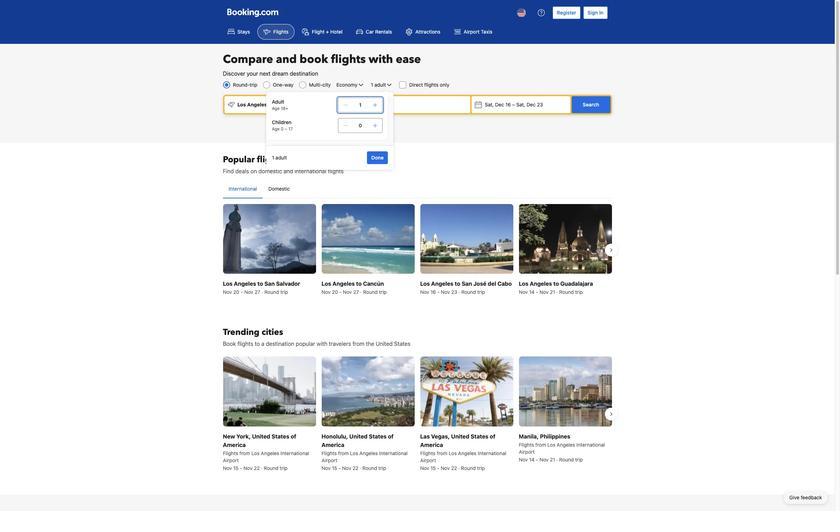 Task type: vqa. For each thing, say whether or not it's contained in the screenshot.
the Change
no



Task type: describe. For each thing, give the bounding box(es) containing it.
los angeles to cancún nov 20 - nov 27 · round trip
[[322, 281, 387, 295]]

destination inside compare and book flights with ease discover your next dream destination
[[290, 70, 318, 77]]

one-
[[273, 82, 285, 88]]

+
[[326, 29, 329, 35]]

of inside honolulu, united states of america flights from los angeles international airport nov 15 - nov 22 · round trip
[[388, 433, 394, 439]]

york,
[[237, 433, 251, 439]]

- inside the las vegas, united states of america flights from los angeles international airport nov 15 - nov 22 · round trip
[[437, 465, 440, 471]]

1 horizontal spatial 1
[[359, 102, 362, 108]]

done button
[[367, 151, 388, 164]]

- inside los angeles to san salvador nov 20 - nov 27 · round trip
[[241, 289, 243, 295]]

a
[[261, 341, 264, 347]]

with inside compare and book flights with ease discover your next dream destination
[[369, 52, 393, 67]]

children age 0 – 17
[[272, 119, 293, 132]]

· inside manila, philippines flights from los angeles international airport nov 14 - nov 21 · round trip
[[557, 456, 558, 462]]

cabo
[[498, 281, 512, 287]]

manila,
[[519, 433, 539, 439]]

trending cities book flights to a destination popular with travelers from the united states
[[223, 327, 411, 347]]

united inside the las vegas, united states of america flights from los angeles international airport nov 15 - nov 22 · round trip
[[451, 433, 470, 439]]

angeles inside the las vegas, united states of america flights from los angeles international airport nov 15 - nov 22 · round trip
[[458, 450, 477, 456]]

region containing new york, united states of america
[[217, 354, 618, 475]]

los angeles button
[[224, 96, 340, 113]]

direct
[[409, 82, 423, 88]]

register link
[[553, 6, 581, 19]]

on
[[251, 168, 257, 174]]

car
[[366, 29, 374, 35]]

of for new york, united states of america
[[291, 433, 296, 439]]

stays link
[[222, 24, 256, 40]]

manila, philippines image
[[519, 357, 612, 426]]

to for nov
[[258, 281, 263, 287]]

1 horizontal spatial 0
[[359, 122, 362, 128]]

1 dec from the left
[[495, 102, 504, 108]]

las
[[420, 433, 430, 439]]

- inside honolulu, united states of america flights from los angeles international airport nov 15 - nov 22 · round trip
[[339, 465, 341, 471]]

united inside trending cities book flights to a destination popular with travelers from the united states
[[376, 341, 393, 347]]

economy
[[337, 82, 358, 88]]

los inside honolulu, united states of america flights from los angeles international airport nov 15 - nov 22 · round trip
[[350, 450, 358, 456]]

states inside honolulu, united states of america flights from los angeles international airport nov 15 - nov 22 · round trip
[[369, 433, 387, 439]]

los angeles to san salvador nov 20 - nov 27 · round trip
[[223, 281, 300, 295]]

round inside new york, united states of america flights from los angeles international airport nov 15 - nov 22 · round trip
[[264, 465, 279, 471]]

1 sat, from the left
[[485, 102, 494, 108]]

20 inside los angeles to san salvador nov 20 - nov 27 · round trip
[[233, 289, 239, 295]]

sat, dec 16 – sat, dec 23 button
[[472, 96, 570, 113]]

20 inside los angeles to cancún nov 20 - nov 27 · round trip
[[332, 289, 338, 295]]

angeles inside los angeles to san josé del cabo nov 16 - nov 23 · round trip
[[431, 281, 454, 287]]

age for adult
[[272, 106, 280, 111]]

attractions
[[416, 29, 441, 35]]

give feedback
[[790, 494, 822, 501]]

- inside new york, united states of america flights from los angeles international airport nov 15 - nov 22 · round trip
[[240, 465, 242, 471]]

adult age 18+
[[272, 99, 288, 111]]

salvador
[[276, 281, 300, 287]]

international inside button
[[229, 186, 257, 192]]

airport taxis link
[[448, 24, 499, 40]]

car rentals
[[366, 29, 392, 35]]

angeles inside los angeles to cancún nov 20 - nov 27 · round trip
[[333, 281, 355, 287]]

angeles inside manila, philippines flights from los angeles international airport nov 14 - nov 21 · round trip
[[557, 442, 575, 448]]

san for salvador
[[265, 281, 275, 287]]

rentals
[[375, 29, 392, 35]]

book
[[223, 341, 236, 347]]

las vegas, united states of america image
[[420, 357, 513, 426]]

hotel
[[330, 29, 343, 35]]

sign in link
[[584, 6, 608, 19]]

los inside los angeles to san josé del cabo nov 16 - nov 23 · round trip
[[420, 281, 430, 287]]

international inside honolulu, united states of america flights from los angeles international airport nov 15 - nov 22 · round trip
[[379, 450, 408, 456]]

trip inside the las vegas, united states of america flights from los angeles international airport nov 15 - nov 22 · round trip
[[477, 465, 485, 471]]

22 inside honolulu, united states of america flights from los angeles international airport nov 15 - nov 22 · round trip
[[353, 465, 359, 471]]

popular
[[223, 154, 255, 166]]

0 horizontal spatial 1 adult
[[272, 155, 287, 161]]

and inside compare and book flights with ease discover your next dream destination
[[276, 52, 297, 67]]

22 for new york, united states of america
[[254, 465, 260, 471]]

los angeles to guadalajara image
[[519, 204, 612, 274]]

vegas,
[[431, 433, 450, 439]]

flights inside the flights link
[[273, 29, 289, 35]]

1 inside 'dropdown button'
[[371, 82, 373, 88]]

1 adult button
[[370, 81, 394, 89]]

flight + hotel
[[312, 29, 343, 35]]

round inside manila, philippines flights from los angeles international airport nov 14 - nov 21 · round trip
[[559, 456, 574, 462]]

trip inside los angeles to san salvador nov 20 - nov 27 · round trip
[[280, 289, 288, 295]]

0 inside children age 0 – 17
[[281, 126, 284, 132]]

in
[[599, 10, 604, 16]]

from inside honolulu, united states of america flights from los angeles international airport nov 15 - nov 22 · round trip
[[338, 450, 349, 456]]

flights inside trending cities book flights to a destination popular with travelers from the united states
[[238, 341, 253, 347]]

trip inside honolulu, united states of america flights from los angeles international airport nov 15 - nov 22 · round trip
[[379, 465, 386, 471]]

18+
[[281, 106, 288, 111]]

to for 20
[[356, 281, 362, 287]]

region containing los angeles to san salvador
[[217, 201, 618, 299]]

feedback
[[801, 494, 822, 501]]

domestic
[[259, 168, 282, 174]]

angeles inside honolulu, united states of america flights from los angeles international airport nov 15 - nov 22 · round trip
[[360, 450, 378, 456]]

flights left only
[[424, 82, 439, 88]]

domestic
[[268, 186, 290, 192]]

airport inside new york, united states of america flights from los angeles international airport nov 15 - nov 22 · round trip
[[223, 457, 239, 463]]

– for 16
[[512, 102, 515, 108]]

one-way
[[273, 82, 294, 88]]

search button
[[572, 96, 611, 113]]

· inside new york, united states of america flights from los angeles international airport nov 15 - nov 22 · round trip
[[261, 465, 263, 471]]

america inside honolulu, united states of america flights from los angeles international airport nov 15 - nov 22 · round trip
[[322, 442, 345, 448]]

angeles inside popup button
[[247, 102, 267, 108]]

flights right international
[[328, 168, 344, 174]]

· inside the las vegas, united states of america flights from los angeles international airport nov 15 - nov 22 · round trip
[[459, 465, 460, 471]]

new york, united states of america image
[[223, 357, 316, 426]]

15 inside honolulu, united states of america flights from los angeles international airport nov 15 - nov 22 · round trip
[[332, 465, 337, 471]]

angeles inside los angeles to guadalajara nov 14 - nov 21 · round trip
[[530, 281, 552, 287]]

car rentals link
[[350, 24, 398, 40]]

to for 14
[[554, 281, 559, 287]]

airport inside honolulu, united states of america flights from los angeles international airport nov 15 - nov 22 · round trip
[[322, 457, 338, 463]]

los inside los angeles to cancún nov 20 - nov 27 · round trip
[[322, 281, 331, 287]]

with inside trending cities book flights to a destination popular with travelers from the united states
[[317, 341, 328, 347]]

united inside honolulu, united states of america flights from los angeles international airport nov 15 - nov 22 · round trip
[[349, 433, 368, 439]]

airport left taxis
[[464, 29, 480, 35]]

trip inside new york, united states of america flights from los angeles international airport nov 15 - nov 22 · round trip
[[280, 465, 288, 471]]

international inside manila, philippines flights from los angeles international airport nov 14 - nov 21 · round trip
[[577, 442, 605, 448]]

los inside los angeles to guadalajara nov 14 - nov 21 · round trip
[[519, 281, 529, 287]]

· inside los angeles to san josé del cabo nov 16 - nov 23 · round trip
[[459, 289, 460, 295]]

compare
[[223, 52, 273, 67]]

trip inside los angeles to san josé del cabo nov 16 - nov 23 · round trip
[[477, 289, 485, 295]]

america for las
[[420, 442, 443, 448]]

los inside the las vegas, united states of america flights from los angeles international airport nov 15 - nov 22 · round trip
[[449, 450, 457, 456]]

international button
[[223, 180, 263, 198]]

tab list containing international
[[223, 180, 612, 199]]

los angeles
[[238, 102, 267, 108]]

los angeles to san josé del cabo image
[[420, 204, 513, 274]]

multi-
[[309, 82, 323, 88]]

adult
[[272, 99, 284, 105]]

done
[[372, 155, 384, 161]]

· inside honolulu, united states of america flights from los angeles international airport nov 15 - nov 22 · round trip
[[360, 465, 361, 471]]

children
[[272, 119, 292, 125]]

los angeles to san salvador image
[[223, 204, 316, 274]]

san for josé
[[462, 281, 472, 287]]

register
[[557, 10, 576, 16]]

new
[[223, 433, 235, 439]]

23 inside los angeles to san josé del cabo nov 16 - nov 23 · round trip
[[451, 289, 457, 295]]

angeles inside new york, united states of america flights from los angeles international airport nov 15 - nov 22 · round trip
[[261, 450, 279, 456]]

from inside trending cities book flights to a destination popular with travelers from the united states
[[353, 341, 365, 347]]

flights inside honolulu, united states of america flights from los angeles international airport nov 15 - nov 22 · round trip
[[322, 450, 337, 456]]

travelers
[[329, 341, 351, 347]]

0 horizontal spatial 1
[[272, 155, 274, 161]]

age for children
[[272, 126, 280, 132]]

round inside los angeles to san josé del cabo nov 16 - nov 23 · round trip
[[462, 289, 476, 295]]

states inside new york, united states of america flights from los angeles international airport nov 15 - nov 22 · round trip
[[272, 433, 289, 439]]

guadalajara
[[561, 281, 593, 287]]

flight
[[312, 29, 325, 35]]

flights inside manila, philippines flights from los angeles international airport nov 14 - nov 21 · round trip
[[519, 442, 534, 448]]

round-
[[233, 82, 250, 88]]

los angeles to guadalajara nov 14 - nov 21 · round trip
[[519, 281, 593, 295]]

give
[[790, 494, 800, 501]]

your
[[247, 70, 258, 77]]

27 inside los angeles to cancún nov 20 - nov 27 · round trip
[[353, 289, 359, 295]]



Task type: locate. For each thing, give the bounding box(es) containing it.
flights up domestic at top left
[[257, 154, 283, 166]]

united inside new york, united states of america flights from los angeles international airport nov 15 - nov 22 · round trip
[[252, 433, 270, 439]]

to inside los angeles to guadalajara nov 14 - nov 21 · round trip
[[554, 281, 559, 287]]

2 san from the left
[[462, 281, 472, 287]]

2 horizontal spatial 1
[[371, 82, 373, 88]]

23
[[537, 102, 543, 108], [451, 289, 457, 295]]

2 22 from the left
[[353, 465, 359, 471]]

0 vertical spatial adult
[[375, 82, 386, 88]]

deals
[[235, 168, 249, 174]]

find
[[223, 168, 234, 174]]

to inside los angeles to san josé del cabo nov 16 - nov 23 · round trip
[[455, 281, 461, 287]]

· inside los angeles to cancún nov 20 - nov 27 · round trip
[[360, 289, 362, 295]]

america inside the las vegas, united states of america flights from los angeles international airport nov 15 - nov 22 · round trip
[[420, 442, 443, 448]]

15
[[233, 465, 239, 471], [332, 465, 337, 471], [431, 465, 436, 471]]

0 horizontal spatial 27
[[255, 289, 260, 295]]

america
[[223, 442, 246, 448], [322, 442, 345, 448], [420, 442, 443, 448]]

from
[[353, 341, 365, 347], [536, 442, 546, 448], [240, 450, 250, 456], [338, 450, 349, 456], [437, 450, 448, 456]]

round inside the las vegas, united states of america flights from los angeles international airport nov 15 - nov 22 · round trip
[[461, 465, 476, 471]]

0 vertical spatial 23
[[537, 102, 543, 108]]

flights link
[[257, 24, 295, 40]]

0 horizontal spatial 22
[[254, 465, 260, 471]]

round-trip
[[233, 82, 257, 88]]

21 inside manila, philippines flights from los angeles international airport nov 14 - nov 21 · round trip
[[550, 456, 555, 462]]

1 horizontal spatial sat,
[[517, 102, 525, 108]]

1 vertical spatial 16
[[431, 289, 436, 295]]

flights inside new york, united states of america flights from los angeles international airport nov 15 - nov 22 · round trip
[[223, 450, 238, 456]]

sign in
[[588, 10, 604, 16]]

region
[[217, 201, 618, 299], [217, 354, 618, 475]]

united right vegas,
[[451, 433, 470, 439]]

cancún
[[363, 281, 384, 287]]

- inside los angeles to cancún nov 20 - nov 27 · round trip
[[339, 289, 342, 295]]

1 america from the left
[[223, 442, 246, 448]]

1 horizontal spatial of
[[388, 433, 394, 439]]

states inside the las vegas, united states of america flights from los angeles international airport nov 15 - nov 22 · round trip
[[471, 433, 489, 439]]

15 down new at the left of page
[[233, 465, 239, 471]]

destination up multi-
[[290, 70, 318, 77]]

of inside new york, united states of america flights from los angeles international airport nov 15 - nov 22 · round trip
[[291, 433, 296, 439]]

0 horizontal spatial of
[[291, 433, 296, 439]]

tab list
[[223, 180, 612, 199]]

and up dream
[[276, 52, 297, 67]]

0 vertical spatial 14
[[529, 289, 535, 295]]

3 america from the left
[[420, 442, 443, 448]]

0 vertical spatial region
[[217, 201, 618, 299]]

0 vertical spatial 16
[[506, 102, 511, 108]]

1 vertical spatial 14
[[529, 456, 535, 462]]

domestic button
[[263, 180, 296, 198]]

from down vegas,
[[437, 450, 448, 456]]

from inside manila, philippines flights from los angeles international airport nov 14 - nov 21 · round trip
[[536, 442, 546, 448]]

america down new at the left of page
[[223, 442, 246, 448]]

1 adult up domestic at top left
[[272, 155, 287, 161]]

to left a
[[255, 341, 260, 347]]

2 21 from the top
[[550, 456, 555, 462]]

dream
[[272, 70, 288, 77]]

international inside new york, united states of america flights from los angeles international airport nov 15 - nov 22 · round trip
[[281, 450, 309, 456]]

1 horizontal spatial san
[[462, 281, 472, 287]]

- inside manila, philippines flights from los angeles international airport nov 14 - nov 21 · round trip
[[536, 456, 538, 462]]

16 inside los angeles to san josé del cabo nov 16 - nov 23 · round trip
[[431, 289, 436, 295]]

1 horizontal spatial 27
[[353, 289, 359, 295]]

0 vertical spatial 1
[[371, 82, 373, 88]]

3 of from the left
[[490, 433, 496, 439]]

0 vertical spatial –
[[512, 102, 515, 108]]

airport down honolulu,
[[322, 457, 338, 463]]

los angeles to san josé del cabo nov 16 - nov 23 · round trip
[[420, 281, 512, 295]]

near
[[285, 154, 304, 166]]

0 horizontal spatial –
[[285, 126, 287, 132]]

united right the the
[[376, 341, 393, 347]]

2 dec from the left
[[527, 102, 536, 108]]

dec
[[495, 102, 504, 108], [527, 102, 536, 108]]

– inside sat, dec 16 – sat, dec 23 popup button
[[512, 102, 515, 108]]

2 of from the left
[[388, 433, 394, 439]]

from down honolulu,
[[338, 450, 349, 456]]

trip inside los angeles to cancún nov 20 - nov 27 · round trip
[[379, 289, 387, 295]]

san left josé
[[462, 281, 472, 287]]

0 horizontal spatial sat,
[[485, 102, 494, 108]]

honolulu, united states of america image
[[322, 357, 415, 426]]

22 inside the las vegas, united states of america flights from los angeles international airport nov 15 - nov 22 · round trip
[[451, 465, 457, 471]]

trip
[[250, 82, 257, 88], [280, 289, 288, 295], [379, 289, 387, 295], [477, 289, 485, 295], [575, 289, 583, 295], [575, 456, 583, 462], [280, 465, 288, 471], [379, 465, 386, 471], [477, 465, 485, 471]]

· inside los angeles to guadalajara nov 14 - nov 21 · round trip
[[557, 289, 558, 295]]

0 horizontal spatial san
[[265, 281, 275, 287]]

honolulu,
[[322, 433, 348, 439]]

–
[[512, 102, 515, 108], [285, 126, 287, 132]]

1 vertical spatial and
[[284, 168, 293, 174]]

15 down vegas,
[[431, 465, 436, 471]]

los inside los angeles to san salvador nov 20 - nov 27 · round trip
[[223, 281, 233, 287]]

22 for las vegas, united states of america
[[451, 465, 457, 471]]

los
[[238, 102, 246, 108], [223, 281, 233, 287], [322, 281, 331, 287], [420, 281, 430, 287], [519, 281, 529, 287], [548, 442, 556, 448], [252, 450, 260, 456], [350, 450, 358, 456], [449, 450, 457, 456]]

airport down manila, at the bottom right of page
[[519, 449, 535, 455]]

from left the the
[[353, 341, 365, 347]]

united
[[376, 341, 393, 347], [252, 433, 270, 439], [349, 433, 368, 439], [451, 433, 470, 439]]

0 horizontal spatial 16
[[431, 289, 436, 295]]

with right popular
[[317, 341, 328, 347]]

las vegas, united states of america flights from los angeles international airport nov 15 - nov 22 · round trip
[[420, 433, 507, 471]]

1 22 from the left
[[254, 465, 260, 471]]

round inside los angeles to cancún nov 20 - nov 27 · round trip
[[363, 289, 378, 295]]

united right honolulu,
[[349, 433, 368, 439]]

honolulu, united states of america flights from los angeles international airport nov 15 - nov 22 · round trip
[[322, 433, 408, 471]]

stays
[[238, 29, 250, 35]]

14 inside los angeles to guadalajara nov 14 - nov 21 · round trip
[[529, 289, 535, 295]]

san
[[265, 281, 275, 287], [462, 281, 472, 287]]

flight + hotel link
[[296, 24, 349, 40]]

0 vertical spatial and
[[276, 52, 297, 67]]

airport down new at the left of page
[[223, 457, 239, 463]]

los inside los angeles popup button
[[238, 102, 246, 108]]

america for new
[[223, 442, 246, 448]]

to left cancún
[[356, 281, 362, 287]]

and down near
[[284, 168, 293, 174]]

3 15 from the left
[[431, 465, 436, 471]]

1 age from the top
[[272, 106, 280, 111]]

and inside "popular flights near you find deals on domestic and international flights"
[[284, 168, 293, 174]]

1 horizontal spatial –
[[512, 102, 515, 108]]

1 21 from the top
[[550, 289, 555, 295]]

from down york,
[[240, 450, 250, 456]]

1 horizontal spatial 23
[[537, 102, 543, 108]]

airport down las
[[420, 457, 436, 463]]

1 region from the top
[[217, 201, 618, 299]]

1 15 from the left
[[233, 465, 239, 471]]

– for 0
[[285, 126, 287, 132]]

· inside los angeles to san salvador nov 20 - nov 27 · round trip
[[262, 289, 263, 295]]

popular flights near you find deals on domestic and international flights
[[223, 154, 344, 174]]

17
[[288, 126, 293, 132]]

1 vertical spatial –
[[285, 126, 287, 132]]

to left salvador
[[258, 281, 263, 287]]

1 horizontal spatial 15
[[332, 465, 337, 471]]

- inside los angeles to guadalajara nov 14 - nov 21 · round trip
[[536, 289, 538, 295]]

airport
[[464, 29, 480, 35], [519, 449, 535, 455], [223, 457, 239, 463], [322, 457, 338, 463], [420, 457, 436, 463]]

3 22 from the left
[[451, 465, 457, 471]]

age inside adult age 18+
[[272, 106, 280, 111]]

from down manila, at the bottom right of page
[[536, 442, 546, 448]]

adult right economy
[[375, 82, 386, 88]]

2 sat, from the left
[[517, 102, 525, 108]]

adult
[[375, 82, 386, 88], [276, 155, 287, 161]]

los angeles to cancún image
[[322, 204, 415, 274]]

2 27 from the left
[[353, 289, 359, 295]]

multi-city
[[309, 82, 331, 88]]

1 vertical spatial age
[[272, 126, 280, 132]]

21 inside los angeles to guadalajara nov 14 - nov 21 · round trip
[[550, 289, 555, 295]]

22
[[254, 465, 260, 471], [353, 465, 359, 471], [451, 465, 457, 471]]

book
[[300, 52, 328, 67]]

1 horizontal spatial with
[[369, 52, 393, 67]]

adult up domestic at top left
[[276, 155, 287, 161]]

0 horizontal spatial dec
[[495, 102, 504, 108]]

compare and book flights with ease discover your next dream destination
[[223, 52, 421, 77]]

flights up economy
[[331, 52, 366, 67]]

united right york,
[[252, 433, 270, 439]]

san inside los angeles to san salvador nov 20 - nov 27 · round trip
[[265, 281, 275, 287]]

1 adult inside 'dropdown button'
[[371, 82, 386, 88]]

to for del
[[455, 281, 461, 287]]

2 vertical spatial 1
[[272, 155, 274, 161]]

16 inside popup button
[[506, 102, 511, 108]]

2 20 from the left
[[332, 289, 338, 295]]

josé
[[474, 281, 487, 287]]

14
[[529, 289, 535, 295], [529, 456, 535, 462]]

with
[[369, 52, 393, 67], [317, 341, 328, 347]]

del
[[488, 281, 496, 287]]

1
[[371, 82, 373, 88], [359, 102, 362, 108], [272, 155, 274, 161]]

2 horizontal spatial 15
[[431, 465, 436, 471]]

1 vertical spatial 21
[[550, 456, 555, 462]]

0 vertical spatial age
[[272, 106, 280, 111]]

27 inside los angeles to san salvador nov 20 - nov 27 · round trip
[[255, 289, 260, 295]]

0 vertical spatial with
[[369, 52, 393, 67]]

flights
[[273, 29, 289, 35], [519, 442, 534, 448], [223, 450, 238, 456], [322, 450, 337, 456], [420, 450, 436, 456]]

flights inside compare and book flights with ease discover your next dream destination
[[331, 52, 366, 67]]

to inside trending cities book flights to a destination popular with travelers from the united states
[[255, 341, 260, 347]]

1 horizontal spatial america
[[322, 442, 345, 448]]

1 vertical spatial 23
[[451, 289, 457, 295]]

los inside new york, united states of america flights from los angeles international airport nov 15 - nov 22 · round trip
[[252, 450, 260, 456]]

2 horizontal spatial 22
[[451, 465, 457, 471]]

0 horizontal spatial 23
[[451, 289, 457, 295]]

1 horizontal spatial 20
[[332, 289, 338, 295]]

popular
[[296, 341, 315, 347]]

cities
[[262, 327, 283, 338]]

round inside los angeles to san salvador nov 20 - nov 27 · round trip
[[265, 289, 279, 295]]

1 27 from the left
[[255, 289, 260, 295]]

with up the 1 adult 'dropdown button'
[[369, 52, 393, 67]]

round inside honolulu, united states of america flights from los angeles international airport nov 15 - nov 22 · round trip
[[363, 465, 377, 471]]

15 for las vegas, united states of america
[[431, 465, 436, 471]]

san left salvador
[[265, 281, 275, 287]]

international
[[229, 186, 257, 192], [577, 442, 605, 448], [281, 450, 309, 456], [379, 450, 408, 456], [478, 450, 507, 456]]

flights inside the las vegas, united states of america flights from los angeles international airport nov 15 - nov 22 · round trip
[[420, 450, 436, 456]]

give feedback button
[[784, 491, 828, 504]]

1 vertical spatial region
[[217, 354, 618, 475]]

2 america from the left
[[322, 442, 345, 448]]

city
[[323, 82, 331, 88]]

1 vertical spatial 1 adult
[[272, 155, 287, 161]]

adult inside 'dropdown button'
[[375, 82, 386, 88]]

international
[[295, 168, 327, 174]]

to inside los angeles to san salvador nov 20 - nov 27 · round trip
[[258, 281, 263, 287]]

0 horizontal spatial with
[[317, 341, 328, 347]]

flights down trending
[[238, 341, 253, 347]]

of for las vegas, united states of america
[[490, 433, 496, 439]]

to left josé
[[455, 281, 461, 287]]

airport taxis
[[464, 29, 493, 35]]

from inside the las vegas, united states of america flights from los angeles international airport nov 15 - nov 22 · round trip
[[437, 450, 448, 456]]

international inside the las vegas, united states of america flights from los angeles international airport nov 15 - nov 22 · round trip
[[478, 450, 507, 456]]

1 adult right economy
[[371, 82, 386, 88]]

0 vertical spatial destination
[[290, 70, 318, 77]]

1 vertical spatial 1
[[359, 102, 362, 108]]

next
[[260, 70, 271, 77]]

trip inside los angeles to guadalajara nov 14 - nov 21 · round trip
[[575, 289, 583, 295]]

states inside trending cities book flights to a destination popular with travelers from the united states
[[394, 341, 411, 347]]

angeles
[[247, 102, 267, 108], [234, 281, 256, 287], [333, 281, 355, 287], [431, 281, 454, 287], [530, 281, 552, 287], [557, 442, 575, 448], [261, 450, 279, 456], [360, 450, 378, 456], [458, 450, 477, 456]]

23 inside popup button
[[537, 102, 543, 108]]

states
[[394, 341, 411, 347], [272, 433, 289, 439], [369, 433, 387, 439], [471, 433, 489, 439]]

age inside children age 0 – 17
[[272, 126, 280, 132]]

15 down honolulu,
[[332, 465, 337, 471]]

from inside new york, united states of america flights from los angeles international airport nov 15 - nov 22 · round trip
[[240, 450, 250, 456]]

age down adult
[[272, 106, 280, 111]]

los inside manila, philippines flights from los angeles international airport nov 14 - nov 21 · round trip
[[548, 442, 556, 448]]

1 vertical spatial destination
[[266, 341, 294, 347]]

manila, philippines flights from los angeles international airport nov 14 - nov 21 · round trip
[[519, 433, 605, 462]]

0 vertical spatial 21
[[550, 289, 555, 295]]

1 horizontal spatial 16
[[506, 102, 511, 108]]

trip inside manila, philippines flights from los angeles international airport nov 14 - nov 21 · round trip
[[575, 456, 583, 462]]

·
[[262, 289, 263, 295], [360, 289, 362, 295], [459, 289, 460, 295], [557, 289, 558, 295], [557, 456, 558, 462], [261, 465, 263, 471], [360, 465, 361, 471], [459, 465, 460, 471]]

booking.com logo image
[[227, 8, 278, 17], [227, 8, 278, 17]]

airport inside the las vegas, united states of america flights from los angeles international airport nov 15 - nov 22 · round trip
[[420, 457, 436, 463]]

1 vertical spatial adult
[[276, 155, 287, 161]]

to
[[258, 281, 263, 287], [356, 281, 362, 287], [455, 281, 461, 287], [554, 281, 559, 287], [255, 341, 260, 347]]

search
[[583, 102, 599, 108]]

2 horizontal spatial america
[[420, 442, 443, 448]]

15 for new york, united states of america
[[233, 465, 239, 471]]

1 horizontal spatial adult
[[375, 82, 386, 88]]

angeles inside los angeles to san salvador nov 20 - nov 27 · round trip
[[234, 281, 256, 287]]

- inside los angeles to san josé del cabo nov 16 - nov 23 · round trip
[[437, 289, 440, 295]]

2 region from the top
[[217, 354, 618, 475]]

only
[[440, 82, 450, 88]]

to inside los angeles to cancún nov 20 - nov 27 · round trip
[[356, 281, 362, 287]]

1 vertical spatial with
[[317, 341, 328, 347]]

2 horizontal spatial of
[[490, 433, 496, 439]]

destination down cities
[[266, 341, 294, 347]]

16
[[506, 102, 511, 108], [431, 289, 436, 295]]

philippines
[[540, 433, 570, 439]]

0 horizontal spatial 15
[[233, 465, 239, 471]]

america down las
[[420, 442, 443, 448]]

you
[[306, 154, 321, 166]]

ease
[[396, 52, 421, 67]]

2 15 from the left
[[332, 465, 337, 471]]

attractions link
[[400, 24, 447, 40]]

san inside los angeles to san josé del cabo nov 16 - nov 23 · round trip
[[462, 281, 472, 287]]

0 horizontal spatial adult
[[276, 155, 287, 161]]

age down children
[[272, 126, 280, 132]]

1 horizontal spatial 1 adult
[[371, 82, 386, 88]]

destination
[[290, 70, 318, 77], [266, 341, 294, 347]]

america down honolulu,
[[322, 442, 345, 448]]

0 vertical spatial 1 adult
[[371, 82, 386, 88]]

0 horizontal spatial 20
[[233, 289, 239, 295]]

0 horizontal spatial america
[[223, 442, 246, 448]]

2 age from the top
[[272, 126, 280, 132]]

direct flights only
[[409, 82, 450, 88]]

1 of from the left
[[291, 433, 296, 439]]

sat, dec 16 – sat, dec 23
[[485, 102, 543, 108]]

to left the guadalajara in the bottom of the page
[[554, 281, 559, 287]]

taxis
[[481, 29, 493, 35]]

1 adult
[[371, 82, 386, 88], [272, 155, 287, 161]]

trending
[[223, 327, 260, 338]]

new york, united states of america flights from los angeles international airport nov 15 - nov 22 · round trip
[[223, 433, 309, 471]]

1 14 from the top
[[529, 289, 535, 295]]

the
[[366, 341, 374, 347]]

1 horizontal spatial 22
[[353, 465, 359, 471]]

round inside los angeles to guadalajara nov 14 - nov 21 · round trip
[[559, 289, 574, 295]]

1 san from the left
[[265, 281, 275, 287]]

1 horizontal spatial dec
[[527, 102, 536, 108]]

airport inside manila, philippines flights from los angeles international airport nov 14 - nov 21 · round trip
[[519, 449, 535, 455]]

0 horizontal spatial 0
[[281, 126, 284, 132]]

14 inside manila, philippines flights from los angeles international airport nov 14 - nov 21 · round trip
[[529, 456, 535, 462]]

sign
[[588, 10, 598, 16]]

discover
[[223, 70, 245, 77]]

-
[[241, 289, 243, 295], [339, 289, 342, 295], [437, 289, 440, 295], [536, 289, 538, 295], [536, 456, 538, 462], [240, 465, 242, 471], [339, 465, 341, 471], [437, 465, 440, 471]]

2 14 from the top
[[529, 456, 535, 462]]

22 inside new york, united states of america flights from los angeles international airport nov 15 - nov 22 · round trip
[[254, 465, 260, 471]]

1 20 from the left
[[233, 289, 239, 295]]

destination inside trending cities book flights to a destination popular with travelers from the united states
[[266, 341, 294, 347]]

way
[[285, 82, 294, 88]]



